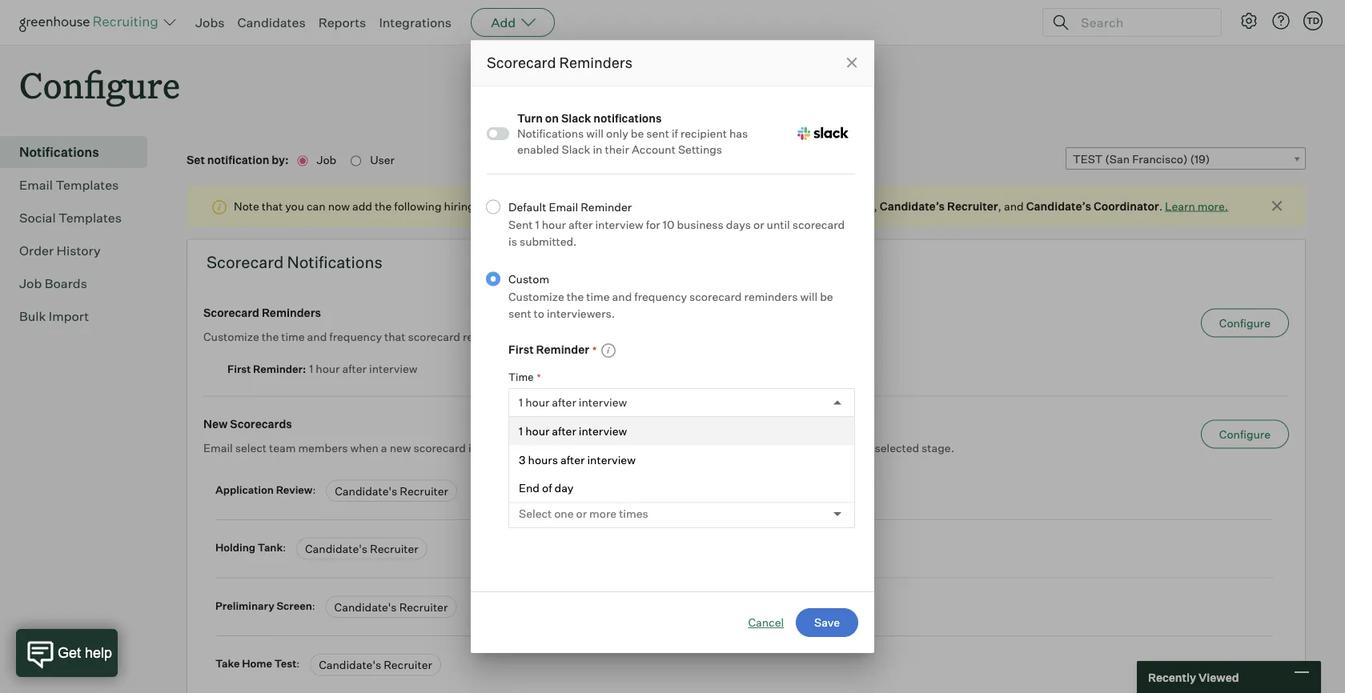 Task type: vqa. For each thing, say whether or not it's contained in the screenshot.
MM text box at the left of page
no



Task type: describe. For each thing, give the bounding box(es) containing it.
turn on slack notifications notifications will only be sent if recipient has enabled slack in their account settings
[[517, 111, 748, 156]]

email templates
[[19, 177, 119, 193]]

reminders inside dialog
[[560, 53, 633, 72]]

scorecard inside customize the time and frequency scorecard reminders will be sent to interviewers.
[[690, 289, 742, 303]]

note that you can now add the following hiring team roles as recipients to additional notifications types: hiring manager(s) , candidate's recruiter , and candidate's coordinator . learn more.
[[234, 199, 1229, 213]]

home
[[242, 658, 272, 671]]

new
[[203, 417, 228, 431]]

0 vertical spatial of
[[621, 441, 631, 455]]

add
[[352, 199, 372, 213]]

customize for customize the time and frequency that scorecard reminders are sent to interviewers.
[[203, 330, 259, 344]]

0 vertical spatial reminder
[[581, 200, 632, 214]]

holding tank :
[[216, 542, 288, 555]]

(19)
[[1191, 152, 1211, 166]]

selected
[[875, 441, 920, 455]]

is inside sent 1 hour after interview for 10 business days or until scorecard is submitted.
[[509, 234, 517, 248]]

learn
[[1166, 199, 1196, 213]]

take home test :
[[216, 658, 302, 671]]

interviewers. for customize the time and frequency that scorecard reminders are sent to interviewers.
[[577, 330, 645, 344]]

more.
[[1198, 199, 1229, 213]]

social templates link
[[19, 208, 141, 228]]

first for first reminder
[[509, 343, 534, 357]]

add
[[491, 14, 516, 30]]

3
[[519, 453, 526, 467]]

0 vertical spatial slack
[[562, 111, 592, 125]]

hours
[[528, 453, 558, 467]]

0 horizontal spatial reminders
[[463, 330, 517, 344]]

customize the time and frequency that scorecard reminders are sent to interviewers.
[[203, 330, 645, 344]]

reports link
[[319, 14, 366, 30]]

0 horizontal spatial is
[[469, 441, 477, 455]]

2 horizontal spatial to
[[604, 199, 614, 213]]

sent inside the turn on slack notifications notifications will only be sent if recipient has enabled slack in their account settings
[[647, 126, 670, 140]]

or inside sent 1 hour after interview for 10 business days or until scorecard is submitted.
[[754, 217, 765, 231]]

will inside customize the time and frequency scorecard reminders will be sent to interviewers.
[[801, 289, 818, 303]]

candidate's recruiter for preliminary screen :
[[335, 601, 448, 615]]

recipients
[[549, 199, 601, 213]]

1 horizontal spatial that
[[385, 330, 406, 344]]

note
[[234, 199, 259, 213]]

Job radio
[[298, 156, 308, 166]]

frequency for that
[[330, 330, 382, 344]]

integrations link
[[379, 14, 452, 30]]

history
[[57, 243, 101, 259]]

if
[[672, 126, 678, 140]]

(san
[[1106, 152, 1131, 166]]

to for customize the time and frequency that scorecard reminders are sent to interviewers.
[[564, 330, 574, 344]]

sent 1 hour after interview for 10 business days or until scorecard is submitted.
[[509, 217, 845, 248]]

turn
[[517, 111, 543, 125]]

test (san francisco) (19) link
[[1066, 148, 1307, 171]]

up
[[549, 454, 563, 468]]

email inside customization option group
[[549, 200, 579, 214]]

1 inside sent 1 hour after interview for 10 business days or until scorecard is submitted.
[[536, 217, 540, 231]]

candidate's for take home test :
[[319, 659, 381, 673]]

notifications inside the turn on slack notifications notifications will only be sent if recipient has enabled slack in their account settings
[[517, 126, 584, 140]]

candidate's for application review :
[[335, 484, 398, 498]]

test
[[1074, 152, 1103, 166]]

on
[[545, 111, 559, 125]]

recruiter for holding tank :
[[370, 543, 419, 557]]

configure button for email select team members when a new scorecard is submitted with a summary of submitted and outstanding scorecards for the selected stage.
[[1202, 420, 1290, 449]]

now
[[328, 199, 350, 213]]

with
[[536, 441, 558, 455]]

configure for customize the time and frequency that scorecard reminders are sent to interviewers.
[[1220, 316, 1271, 330]]

1 vertical spatial scorecard
[[207, 252, 284, 272]]

td
[[1307, 15, 1320, 26]]

3 hours after interview
[[519, 453, 636, 467]]

can
[[307, 199, 326, 213]]

test (san francisco) (19)
[[1074, 152, 1211, 166]]

first reminder
[[509, 343, 590, 357]]

social
[[19, 210, 56, 226]]

candidate's for preliminary screen :
[[335, 601, 397, 615]]

job boards link
[[19, 274, 141, 293]]

email for select
[[203, 441, 233, 455]]

notifications link
[[19, 143, 141, 162]]

boards
[[45, 276, 87, 292]]

greenhouse recruiting image
[[19, 13, 163, 32]]

Search text field
[[1078, 11, 1207, 34]]

1 vertical spatial for
[[839, 441, 853, 455]]

additional
[[617, 199, 669, 213]]

2 submitted from the left
[[634, 441, 688, 455]]

2 a from the left
[[561, 441, 567, 455]]

scorecard inside sent 1 hour after interview for 10 business days or until scorecard is submitted.
[[793, 217, 845, 231]]

reminder for first reminder : 1 hour after interview
[[253, 363, 303, 375]]

cancel
[[749, 616, 784, 630]]

User radio
[[351, 156, 361, 166]]

submitted.
[[520, 234, 577, 248]]

their
[[605, 142, 630, 156]]

only
[[607, 126, 629, 140]]

notification sent on the same day of the interview element
[[597, 342, 617, 359]]

time for customize the time and frequency scorecard reminders will be sent to interviewers.
[[587, 289, 610, 303]]

has
[[730, 126, 748, 140]]

preliminary
[[216, 600, 275, 613]]

follow-
[[509, 454, 549, 468]]

1 horizontal spatial reminders
[[566, 454, 622, 468]]

0 vertical spatial configure
[[19, 61, 180, 108]]

of inside customization option group
[[542, 481, 552, 495]]

reminders inside customize the time and frequency scorecard reminders will be sent to interviewers.
[[745, 289, 798, 303]]

.
[[1160, 199, 1163, 213]]

candidate's for holding tank :
[[305, 543, 368, 557]]

configure image
[[1240, 11, 1259, 30]]

subsequent notification(s) sent in the business days following the interview. element
[[622, 453, 642, 470]]

candidate's recruiter for take home test :
[[319, 659, 433, 673]]

1 1 hour after interview from the top
[[519, 396, 628, 410]]

learn more. link
[[1166, 199, 1229, 213]]

2 vertical spatial notifications
[[287, 252, 383, 272]]

0 horizontal spatial or
[[576, 507, 587, 521]]

days
[[727, 217, 751, 231]]

0 horizontal spatial team
[[269, 441, 296, 455]]

add button
[[471, 8, 555, 37]]

0 horizontal spatial that
[[262, 199, 283, 213]]

new scorecards
[[203, 417, 292, 431]]

sent for scorecard
[[538, 330, 561, 344]]

outstanding
[[712, 441, 776, 455]]

2 , from the left
[[999, 199, 1002, 213]]

summary
[[569, 441, 619, 455]]

custom
[[509, 272, 550, 286]]

account
[[632, 142, 676, 156]]

more
[[590, 507, 617, 521]]

1 , from the left
[[874, 199, 878, 213]]

times
[[619, 507, 649, 521]]

application
[[216, 484, 274, 496]]

recruiter for preliminary screen :
[[399, 601, 448, 615]]

manager(s)
[[810, 199, 874, 213]]

time
[[509, 371, 534, 384]]

preliminary screen :
[[216, 600, 318, 613]]

1 vertical spatial scorecard reminders
[[203, 306, 321, 320]]

until
[[767, 217, 791, 231]]

default email reminder
[[509, 200, 632, 214]]

subsequent notification(s) sent in the business days following the interview. image
[[626, 454, 642, 470]]

enabled
[[517, 142, 560, 156]]

0 vertical spatial team
[[477, 199, 504, 213]]

social templates
[[19, 210, 122, 226]]

job for job
[[317, 153, 339, 167]]



Task type: locate. For each thing, give the bounding box(es) containing it.
0 vertical spatial customize
[[509, 289, 565, 303]]

select
[[519, 507, 552, 521]]

1 horizontal spatial job
[[317, 153, 339, 167]]

first inside first reminder : 1 hour after interview
[[228, 363, 251, 375]]

:
[[303, 363, 306, 375], [313, 484, 316, 496], [283, 542, 286, 555], [312, 600, 315, 613], [297, 658, 300, 671]]

order history link
[[19, 241, 141, 261]]

1 vertical spatial or
[[576, 507, 587, 521]]

reminder up scorecards
[[253, 363, 303, 375]]

0 vertical spatial first
[[509, 343, 534, 357]]

notifications
[[594, 111, 662, 125], [672, 199, 737, 213]]

0 vertical spatial or
[[754, 217, 765, 231]]

bulk import
[[19, 309, 89, 325]]

email templates link
[[19, 176, 141, 195]]

interviewers. down customize the time and frequency scorecard reminders will be sent to interviewers.
[[577, 330, 645, 344]]

0 vertical spatial email
[[19, 177, 53, 193]]

jobs link
[[195, 14, 225, 30]]

scorecard reminders dialog
[[471, 40, 875, 654]]

candidates link
[[238, 14, 306, 30]]

1 vertical spatial job
[[19, 276, 42, 292]]

1 horizontal spatial email
[[203, 441, 233, 455]]

time
[[587, 289, 610, 303], [281, 330, 305, 344]]

2 horizontal spatial email
[[549, 200, 579, 214]]

1 vertical spatial will
[[801, 289, 818, 303]]

td button
[[1301, 8, 1327, 34]]

templates up the order history link
[[59, 210, 122, 226]]

job for job boards
[[19, 276, 42, 292]]

after inside sent 1 hour after interview for 10 business days or until scorecard is submitted.
[[569, 217, 593, 231]]

first for first reminder : 1 hour after interview
[[228, 363, 251, 375]]

save
[[815, 616, 840, 630]]

0 horizontal spatial reminders
[[262, 306, 321, 320]]

candidate's
[[880, 199, 945, 213], [1027, 199, 1092, 213]]

1 vertical spatial notifications
[[19, 144, 99, 160]]

notification sent on the same day of the interview image
[[601, 343, 617, 359]]

0 vertical spatial job
[[317, 153, 339, 167]]

configure
[[19, 61, 180, 108], [1220, 316, 1271, 330], [1220, 428, 1271, 442]]

0 horizontal spatial notifications
[[594, 111, 662, 125]]

sent inside customize the time and frequency scorecard reminders will be sent to interviewers.
[[509, 306, 532, 320]]

business
[[677, 217, 724, 231]]

application review :
[[216, 484, 318, 496]]

0 vertical spatial interviewers.
[[547, 306, 615, 320]]

time up first reminder : 1 hour after interview
[[281, 330, 305, 344]]

0 horizontal spatial time
[[281, 330, 305, 344]]

frequency up first reminder : 1 hour after interview
[[330, 330, 382, 344]]

reminder right are
[[536, 343, 590, 357]]

scorecards
[[778, 441, 837, 455]]

1 horizontal spatial will
[[801, 289, 818, 303]]

configure for email select team members when a new scorecard is submitted with a summary of submitted and outstanding scorecards for the selected stage.
[[1220, 428, 1271, 442]]

frequency
[[635, 289, 687, 303], [330, 330, 382, 344]]

time for customize the time and frequency that scorecard reminders are sent to interviewers.
[[281, 330, 305, 344]]

customize inside customize the time and frequency scorecard reminders will be sent to interviewers.
[[509, 289, 565, 303]]

0 vertical spatial notifications
[[517, 126, 584, 140]]

customize the time and frequency scorecard reminders will be sent to interviewers.
[[509, 289, 834, 320]]

to inside customize the time and frequency scorecard reminders will be sent to interviewers.
[[534, 306, 545, 320]]

reminder for first reminder
[[536, 343, 590, 357]]

2 horizontal spatial sent
[[647, 126, 670, 140]]

or
[[754, 217, 765, 231], [576, 507, 587, 521]]

team left roles
[[477, 199, 504, 213]]

following
[[394, 199, 442, 213]]

reminders down scorecard notifications
[[262, 306, 321, 320]]

1 vertical spatial email
[[549, 200, 579, 214]]

tank
[[258, 542, 283, 555]]

: for preliminary screen :
[[312, 600, 315, 613]]

to left notification sent on the same day of the interview element
[[564, 330, 574, 344]]

to for customize the time and frequency scorecard reminders will be sent to interviewers.
[[534, 306, 545, 320]]

first up time
[[509, 343, 534, 357]]

0 horizontal spatial scorecard reminders
[[203, 306, 321, 320]]

sent up account
[[647, 126, 670, 140]]

1 vertical spatial team
[[269, 441, 296, 455]]

1 vertical spatial slack
[[562, 142, 591, 156]]

scorecard reminders up on
[[487, 53, 633, 72]]

is left 3
[[469, 441, 477, 455]]

the up first reminder
[[567, 289, 584, 303]]

reminders up only
[[560, 53, 633, 72]]

0 horizontal spatial email
[[19, 177, 53, 193]]

team right "select"
[[269, 441, 296, 455]]

1 vertical spatial customize
[[203, 330, 259, 344]]

0 horizontal spatial customize
[[203, 330, 259, 344]]

to right recipients
[[604, 199, 614, 213]]

members
[[298, 441, 348, 455]]

one
[[555, 507, 574, 521]]

0 vertical spatial reminders
[[745, 289, 798, 303]]

the left selected
[[856, 441, 873, 455]]

user
[[370, 153, 395, 167]]

2 1 hour after interview from the top
[[519, 424, 628, 438]]

bulk
[[19, 309, 46, 325]]

0 horizontal spatial candidate's
[[880, 199, 945, 213]]

job up bulk
[[19, 276, 42, 292]]

sent up are
[[509, 306, 532, 320]]

1 vertical spatial sent
[[509, 306, 532, 320]]

order history
[[19, 243, 101, 259]]

day
[[555, 481, 574, 495]]

candidates
[[238, 14, 306, 30]]

recruiter for take home test :
[[384, 659, 433, 673]]

reminder
[[581, 200, 632, 214], [536, 343, 590, 357], [253, 363, 303, 375]]

for inside sent 1 hour after interview for 10 business days or until scorecard is submitted.
[[646, 217, 661, 231]]

cancel link
[[749, 615, 784, 631]]

job right job radio
[[317, 153, 339, 167]]

td button
[[1304, 11, 1324, 30]]

0 horizontal spatial will
[[587, 126, 604, 140]]

1 vertical spatial to
[[534, 306, 545, 320]]

scorecard reminders
[[487, 53, 633, 72], [203, 306, 321, 320]]

be inside the turn on slack notifications notifications will only be sent if recipient has enabled slack in their account settings
[[631, 126, 644, 140]]

set
[[187, 153, 205, 167]]

candidate's recruiter for application review :
[[335, 484, 449, 498]]

notifications
[[517, 126, 584, 140], [19, 144, 99, 160], [287, 252, 383, 272]]

1 vertical spatial reminders
[[262, 306, 321, 320]]

is down sent
[[509, 234, 517, 248]]

0 horizontal spatial to
[[534, 306, 545, 320]]

0 vertical spatial scorecard
[[487, 53, 556, 72]]

1 a from the left
[[381, 441, 387, 455]]

customize for customize the time and frequency scorecard reminders will be sent to interviewers.
[[509, 289, 565, 303]]

interviewers. up notification sent on the same day of the interview element
[[547, 306, 615, 320]]

0 vertical spatial reminders
[[560, 53, 633, 72]]

0 horizontal spatial be
[[631, 126, 644, 140]]

email select team members when a new scorecard is submitted with a summary of submitted and outstanding scorecards for the selected stage.
[[203, 441, 955, 455]]

reminder inside first reminder : 1 hour after interview
[[253, 363, 303, 375]]

in
[[593, 142, 603, 156]]

templates inside social templates link
[[59, 210, 122, 226]]

hour up "with"
[[526, 424, 550, 438]]

0 vertical spatial time
[[587, 289, 610, 303]]

will inside the turn on slack notifications notifications will only be sent if recipient has enabled slack in their account settings
[[587, 126, 604, 140]]

1 vertical spatial time
[[281, 330, 305, 344]]

1 horizontal spatial notifications
[[287, 252, 383, 272]]

0 vertical spatial be
[[631, 126, 644, 140]]

2 vertical spatial reminders
[[566, 454, 622, 468]]

for left 10
[[646, 217, 661, 231]]

time up notification sent on the same day of the interview element
[[587, 289, 610, 303]]

interview inside sent 1 hour after interview for 10 business days or until scorecard is submitted.
[[596, 217, 644, 231]]

candidate's right manager(s)
[[880, 199, 945, 213]]

0 vertical spatial templates
[[56, 177, 119, 193]]

1 horizontal spatial of
[[621, 441, 631, 455]]

0 horizontal spatial frequency
[[330, 330, 382, 344]]

hour up submitted.
[[542, 217, 566, 231]]

hour down time
[[526, 396, 550, 410]]

1 candidate's from the left
[[880, 199, 945, 213]]

notifications up business
[[672, 199, 737, 213]]

viewed
[[1199, 671, 1240, 685]]

1 vertical spatial be
[[820, 289, 834, 303]]

1 submitted from the left
[[480, 441, 534, 455]]

1 configure button from the top
[[1202, 309, 1290, 338]]

interviewers. for customize the time and frequency scorecard reminders will be sent to interviewers.
[[547, 306, 615, 320]]

2 candidate's from the left
[[1027, 199, 1092, 213]]

be inside customize the time and frequency scorecard reminders will be sent to interviewers.
[[820, 289, 834, 303]]

that up first reminder : 1 hour after interview
[[385, 330, 406, 344]]

of
[[621, 441, 631, 455], [542, 481, 552, 495]]

0 vertical spatial for
[[646, 217, 661, 231]]

reminders down until
[[745, 289, 798, 303]]

1 horizontal spatial for
[[839, 441, 853, 455]]

1 horizontal spatial scorecard reminders
[[487, 53, 633, 72]]

jobs
[[195, 14, 225, 30]]

1 horizontal spatial to
[[564, 330, 574, 344]]

types:
[[739, 199, 772, 213]]

the up first reminder : 1 hour after interview
[[262, 330, 279, 344]]

submitted right the summary
[[634, 441, 688, 455]]

time(s)
[[509, 482, 548, 495]]

customization option group
[[478, 198, 856, 565]]

1 vertical spatial frequency
[[330, 330, 382, 344]]

of left day
[[542, 481, 552, 495]]

scorecard reminders down scorecard notifications
[[203, 306, 321, 320]]

0 horizontal spatial notifications
[[19, 144, 99, 160]]

0 horizontal spatial for
[[646, 217, 661, 231]]

0 horizontal spatial sent
[[509, 306, 532, 320]]

email down new
[[203, 441, 233, 455]]

candidate's right test at the left of page
[[319, 659, 381, 673]]

: for application review :
[[313, 484, 316, 496]]

roles
[[506, 199, 532, 213]]

or down types:
[[754, 217, 765, 231]]

to
[[604, 199, 614, 213], [534, 306, 545, 320], [564, 330, 574, 344]]

job
[[317, 153, 339, 167], [19, 276, 42, 292]]

scorecard
[[793, 217, 845, 231], [690, 289, 742, 303], [408, 330, 461, 344], [414, 441, 466, 455]]

slack right on
[[562, 111, 592, 125]]

1 horizontal spatial notifications
[[672, 199, 737, 213]]

end
[[519, 481, 540, 495]]

first up new scorecards
[[228, 363, 251, 375]]

that left the you
[[262, 199, 283, 213]]

candidate's right screen
[[335, 601, 397, 615]]

templates up social templates link
[[56, 177, 119, 193]]

1 horizontal spatial candidate's
[[1027, 199, 1092, 213]]

job inside "link"
[[19, 276, 42, 292]]

hour
[[542, 217, 566, 231], [316, 362, 340, 376], [526, 396, 550, 410], [526, 424, 550, 438]]

reminders right up
[[566, 454, 622, 468]]

0 vertical spatial notifications
[[594, 111, 662, 125]]

reports
[[319, 14, 366, 30]]

sent
[[509, 217, 533, 231]]

screen
[[277, 600, 312, 613]]

2 vertical spatial configure
[[1220, 428, 1271, 442]]

candidate's recruiter for holding tank :
[[305, 543, 419, 557]]

review
[[276, 484, 313, 496]]

1 horizontal spatial reminders
[[560, 53, 633, 72]]

2 horizontal spatial notifications
[[517, 126, 584, 140]]

end of day
[[519, 481, 574, 495]]

you
[[285, 199, 304, 213]]

reminders
[[560, 53, 633, 72], [262, 306, 321, 320]]

notifications down now
[[287, 252, 383, 272]]

after
[[569, 217, 593, 231], [343, 362, 367, 376], [552, 396, 577, 410], [552, 424, 577, 438], [561, 453, 585, 467]]

templates for social templates
[[59, 210, 122, 226]]

or right one on the bottom of the page
[[576, 507, 587, 521]]

recruiter for application review :
[[400, 484, 449, 498]]

by:
[[272, 153, 289, 167]]

team
[[477, 199, 504, 213], [269, 441, 296, 455]]

the inside customize the time and frequency scorecard reminders will be sent to interviewers.
[[567, 289, 584, 303]]

for right scorecards
[[839, 441, 853, 455]]

candidate's down test
[[1027, 199, 1092, 213]]

save button
[[796, 609, 859, 638]]

and inside customize the time and frequency scorecard reminders will be sent to interviewers.
[[613, 289, 632, 303]]

1 horizontal spatial customize
[[509, 289, 565, 303]]

a left new
[[381, 441, 387, 455]]

1 vertical spatial first
[[228, 363, 251, 375]]

0 vertical spatial that
[[262, 199, 283, 213]]

1 vertical spatial configure
[[1220, 316, 1271, 330]]

2 vertical spatial to
[[564, 330, 574, 344]]

email
[[19, 177, 53, 193], [549, 200, 579, 214], [203, 441, 233, 455]]

time inside customize the time and frequency scorecard reminders will be sent to interviewers.
[[587, 289, 610, 303]]

1 horizontal spatial submitted
[[634, 441, 688, 455]]

0 vertical spatial configure button
[[1202, 309, 1290, 338]]

0 vertical spatial is
[[509, 234, 517, 248]]

recently
[[1149, 671, 1197, 685]]

1 horizontal spatial is
[[509, 234, 517, 248]]

: for holding tank :
[[283, 542, 286, 555]]

1 vertical spatial templates
[[59, 210, 122, 226]]

1 vertical spatial interviewers.
[[577, 330, 645, 344]]

a right "with"
[[561, 441, 567, 455]]

slack left in
[[562, 142, 591, 156]]

1 horizontal spatial ,
[[999, 199, 1002, 213]]

frequency down sent 1 hour after interview for 10 business days or until scorecard is submitted.
[[635, 289, 687, 303]]

2 horizontal spatial reminders
[[745, 289, 798, 303]]

: for first reminder : 1 hour after interview
[[303, 363, 306, 375]]

0 horizontal spatial a
[[381, 441, 387, 455]]

candidate's down "when"
[[335, 484, 398, 498]]

first inside customization option group
[[509, 343, 534, 357]]

hour inside sent 1 hour after interview for 10 business days or until scorecard is submitted.
[[542, 217, 566, 231]]

0 horizontal spatial submitted
[[480, 441, 534, 455]]

submitted
[[480, 441, 534, 455], [634, 441, 688, 455]]

0 vertical spatial 1 hour after interview
[[519, 396, 628, 410]]

a
[[381, 441, 387, 455], [561, 441, 567, 455]]

1 vertical spatial reminders
[[463, 330, 517, 344]]

to up are
[[534, 306, 545, 320]]

1 horizontal spatial first
[[509, 343, 534, 357]]

hour up members
[[316, 362, 340, 376]]

1 vertical spatial is
[[469, 441, 477, 455]]

reminder down in
[[581, 200, 632, 214]]

of right the summary
[[621, 441, 631, 455]]

scorecard reminders inside dialog
[[487, 53, 633, 72]]

0 horizontal spatial ,
[[874, 199, 878, 213]]

1 horizontal spatial team
[[477, 199, 504, 213]]

as
[[535, 199, 547, 213]]

sent right are
[[538, 330, 561, 344]]

notifications inside the turn on slack notifications notifications will only be sent if recipient has enabled slack in their account settings
[[594, 111, 662, 125]]

0 vertical spatial scorecard reminders
[[487, 53, 633, 72]]

hiring
[[774, 199, 808, 213]]

new
[[390, 441, 411, 455]]

2 vertical spatial scorecard
[[203, 306, 260, 320]]

templates for email templates
[[56, 177, 119, 193]]

notifications up only
[[594, 111, 662, 125]]

recently viewed
[[1149, 671, 1240, 685]]

templates inside the email templates link
[[56, 177, 119, 193]]

bulk import link
[[19, 307, 141, 326]]

2 vertical spatial sent
[[538, 330, 561, 344]]

submitted left "with"
[[480, 441, 534, 455]]

frequency inside customize the time and frequency scorecard reminders will be sent to interviewers.
[[635, 289, 687, 303]]

frequency for scorecard
[[635, 289, 687, 303]]

interview
[[596, 217, 644, 231], [369, 362, 418, 376], [579, 396, 628, 410], [579, 424, 628, 438], [588, 453, 636, 467]]

configure button for customize the time and frequency that scorecard reminders are sent to interviewers.
[[1202, 309, 1290, 338]]

the right add at the left of page
[[375, 199, 392, 213]]

: inside first reminder : 1 hour after interview
[[303, 363, 306, 375]]

1 horizontal spatial time
[[587, 289, 610, 303]]

email for templates
[[19, 177, 53, 193]]

1 vertical spatial 1 hour after interview
[[519, 424, 628, 438]]

scorecard inside scorecard reminders dialog
[[487, 53, 556, 72]]

coordinator
[[1094, 199, 1160, 213]]

1 vertical spatial reminder
[[536, 343, 590, 357]]

select one or more times
[[519, 507, 649, 521]]

candidate's right tank
[[305, 543, 368, 557]]

reminders left are
[[463, 330, 517, 344]]

notifications down on
[[517, 126, 584, 140]]

0 vertical spatial to
[[604, 199, 614, 213]]

1 horizontal spatial be
[[820, 289, 834, 303]]

email right as
[[549, 200, 579, 214]]

interviewers. inside customize the time and frequency scorecard reminders will be sent to interviewers.
[[547, 306, 615, 320]]

first
[[509, 343, 534, 357], [228, 363, 251, 375]]

,
[[874, 199, 878, 213], [999, 199, 1002, 213]]

2 configure button from the top
[[1202, 420, 1290, 449]]

settings
[[679, 142, 723, 156]]

and
[[1005, 199, 1024, 213], [613, 289, 632, 303], [307, 330, 327, 344], [690, 441, 710, 455]]

email up social
[[19, 177, 53, 193]]

notifications up email templates
[[19, 144, 99, 160]]

francisco)
[[1133, 152, 1188, 166]]

scorecards
[[230, 417, 292, 431]]

sent for reminders
[[509, 306, 532, 320]]

job boards
[[19, 276, 87, 292]]



